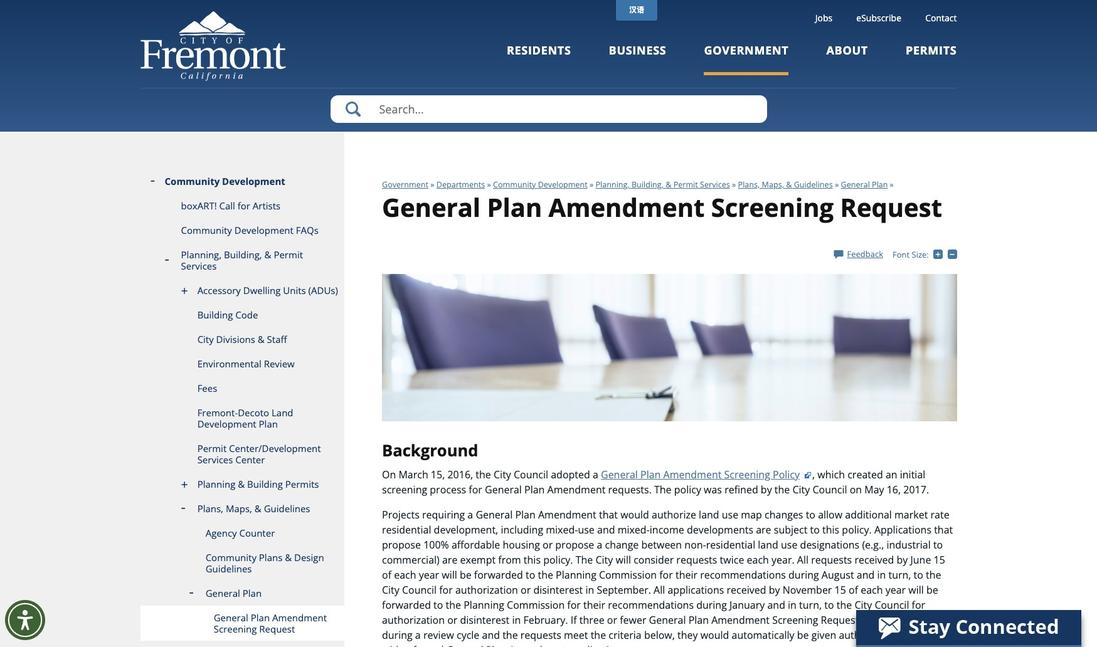 Task type: vqa. For each thing, say whether or not it's contained in the screenshot.
Amendment
yes



Task type: describe. For each thing, give the bounding box(es) containing it.
city divisions & staff link
[[140, 328, 344, 352]]

or up review on the left of page
[[447, 613, 458, 627]]

with
[[382, 644, 402, 648]]

2 vertical spatial use
[[781, 538, 798, 552]]

government » departments » community development » planning, building, & permit services » plans, maps, & guidelines » general plan general plan amendment screening request
[[382, 179, 942, 225]]

0 horizontal spatial government link
[[382, 179, 429, 190]]

1 » from the left
[[431, 179, 435, 190]]

1 horizontal spatial their
[[676, 568, 698, 582]]

industrial
[[887, 538, 931, 552]]

0 horizontal spatial policy.
[[543, 553, 573, 567]]

0 horizontal spatial community development link
[[140, 169, 344, 194]]

1 horizontal spatial recommendations
[[700, 568, 786, 582]]

they
[[678, 629, 698, 642]]

a right "with"
[[405, 644, 410, 648]]

projects
[[382, 508, 420, 522]]

january
[[730, 598, 765, 612]]

community development faqs link
[[140, 218, 344, 243]]

twice
[[720, 553, 744, 567]]

guidelines inside plans, maps, & guidelines link
[[264, 503, 310, 515]]

1 horizontal spatial will
[[616, 553, 631, 567]]

1 horizontal spatial disinterest
[[534, 583, 583, 597]]

decoto
[[238, 407, 269, 419]]

fremont-decoto land development plan
[[197, 407, 293, 430]]

in left february.
[[512, 613, 521, 627]]

0 horizontal spatial recommendations
[[608, 598, 694, 612]]

0 horizontal spatial each
[[394, 568, 416, 582]]

about link
[[827, 43, 868, 75]]

for up if
[[567, 598, 581, 612]]

general inside general plan amendment screening request
[[214, 612, 248, 624]]

accessory dwelling units (adus)
[[197, 284, 338, 297]]

to up review on the left of page
[[434, 598, 443, 612]]

the inside , which created an initial screening process for general plan amendment requests. the policy was refined by the city council on may 16, 2017.
[[654, 483, 672, 497]]

development,
[[434, 523, 498, 537]]

font size:
[[893, 249, 929, 260]]

march
[[399, 468, 428, 482]]

fewer
[[620, 613, 647, 627]]

a right 'adopted'
[[593, 468, 599, 482]]

city inside , which created an initial screening process for general plan amendment requests. the policy was refined by the city council on may 16, 2017.
[[793, 483, 810, 497]]

council inside , which created an initial screening process for general plan amendment requests. the policy was refined by the city council on may 16, 2017.
[[813, 483, 847, 497]]

planning, building, & permit services
[[181, 248, 303, 272]]

amendment inside general plan amendment screening request
[[272, 612, 327, 624]]

to down housing
[[526, 568, 535, 582]]

0 vertical spatial policy.
[[842, 523, 872, 537]]

applications
[[668, 583, 724, 597]]

and right "january"
[[768, 598, 786, 612]]

0 horizontal spatial authorization
[[382, 613, 445, 627]]

request inside general plan amendment screening request
[[259, 623, 295, 636]]

screening inside government » departments » community development » planning, building, & permit services » plans, maps, & guidelines » general plan general plan amendment screening request
[[711, 190, 834, 225]]

1 horizontal spatial all
[[797, 553, 809, 567]]

the right cycle
[[503, 629, 518, 642]]

1 vertical spatial by
[[897, 553, 908, 567]]

government for government » departments » community development » planning, building, & permit services » plans, maps, & guidelines » general plan general plan amendment screening request
[[382, 179, 429, 190]]

1 vertical spatial forwarded
[[382, 598, 431, 612]]

change
[[605, 538, 639, 552]]

1 horizontal spatial are
[[756, 523, 772, 537]]

government for government
[[704, 43, 789, 58]]

(e.g.,
[[862, 538, 884, 552]]

1 horizontal spatial planning, building, & permit services link
[[596, 179, 730, 190]]

gpa screening request image
[[382, 274, 957, 422]]

size:
[[912, 249, 929, 260]]

in up three
[[586, 583, 594, 597]]

building code
[[197, 309, 258, 321]]

0 vertical spatial general plan link
[[841, 179, 888, 190]]

permit center/development services center
[[197, 442, 321, 466]]

review
[[423, 629, 454, 642]]

refined
[[725, 483, 758, 497]]

(adus)
[[308, 284, 338, 297]]

or up criteria
[[607, 613, 617, 627]]

2 mixed- from the left
[[618, 523, 650, 537]]

allow
[[818, 508, 843, 522]]

requests.
[[608, 483, 652, 497]]

non-
[[685, 538, 706, 552]]

meet
[[564, 629, 588, 642]]

screening
[[382, 483, 427, 497]]

1 horizontal spatial that
[[934, 523, 953, 537]]

planning, inside government » departments » community development » planning, building, & permit services » plans, maps, & guidelines » general plan general plan amendment screening request
[[596, 179, 630, 190]]

cycle
[[457, 629, 480, 642]]

0 horizontal spatial their
[[584, 598, 606, 612]]

design
[[294, 552, 324, 564]]

1 vertical spatial permits
[[285, 478, 319, 491]]

three
[[580, 613, 605, 627]]

fees link
[[140, 376, 344, 401]]

plans, maps, & guidelines
[[197, 503, 310, 515]]

center
[[236, 454, 265, 466]]

by inside , which created an initial screening process for general plan amendment requests. the policy was refined by the city council on may 16, 2017.
[[761, 483, 772, 497]]

fees
[[197, 382, 217, 395]]

may
[[865, 483, 884, 497]]

council left 'adopted'
[[514, 468, 548, 482]]

the inside , which created an initial screening process for general plan amendment requests. the policy was refined by the city council on may 16, 2017.
[[775, 483, 790, 497]]

general inside , which created an initial screening process for general plan amendment requests. the policy was refined by the city council on may 16, 2017.
[[485, 483, 522, 497]]

environmental review link
[[140, 352, 344, 376]]

background
[[382, 440, 478, 462]]

0 horizontal spatial are
[[442, 553, 458, 567]]

2 vertical spatial by
[[769, 583, 780, 597]]

faqs
[[296, 224, 319, 237]]

artists
[[253, 200, 281, 212]]

stay connected image
[[856, 611, 1080, 646]]

the up application: on the right bottom
[[591, 629, 606, 642]]

community for community development faqs
[[181, 224, 232, 237]]

general plan amendment screening policy link
[[601, 468, 813, 482]]

100%
[[424, 538, 449, 552]]

june
[[911, 553, 931, 567]]

units
[[283, 284, 306, 297]]

1 horizontal spatial permits
[[906, 43, 957, 58]]

2 horizontal spatial are
[[867, 613, 882, 627]]

divisions
[[216, 333, 255, 346]]

1 vertical spatial would
[[701, 629, 729, 642]]

2 vertical spatial during
[[382, 629, 413, 642]]

general plan amendment screening request link
[[140, 606, 344, 642]]

planning & building permits link
[[140, 472, 344, 497]]

or right housing
[[543, 538, 553, 552]]

0 vertical spatial residential
[[382, 523, 431, 537]]

1 vertical spatial use
[[578, 523, 595, 537]]

1 horizontal spatial residential
[[706, 538, 756, 552]]

for up proceed
[[912, 598, 926, 612]]

was
[[704, 483, 722, 497]]

permit center/development services center link
[[140, 437, 344, 472]]

5 » from the left
[[835, 179, 839, 190]]

community development
[[165, 175, 285, 188]]

adopted
[[551, 468, 590, 482]]

services inside planning, building, & permit services
[[181, 260, 217, 272]]

0 horizontal spatial would
[[621, 508, 649, 522]]

for right call
[[238, 200, 250, 212]]

development inside fremont-decoto land development plan
[[197, 418, 256, 430]]

in down the (e.g.,
[[877, 568, 886, 582]]

plan inside fremont-decoto land development plan
[[259, 418, 278, 430]]

income
[[650, 523, 684, 537]]

to up designations
[[810, 523, 820, 537]]

1 horizontal spatial turn,
[[889, 568, 911, 582]]

0 horizontal spatial planning, building, & permit services link
[[140, 243, 344, 279]]

1 horizontal spatial commission
[[599, 568, 657, 582]]

to right industrial
[[934, 538, 943, 552]]

1 vertical spatial planning
[[556, 568, 597, 582]]

1 vertical spatial of
[[849, 583, 858, 597]]

to left proceed
[[905, 629, 914, 642]]

council down industrial
[[875, 598, 909, 612]]

2 horizontal spatial requests
[[811, 553, 852, 567]]

to down june
[[914, 568, 924, 582]]

fremont-
[[197, 407, 238, 419]]

2 propose from the left
[[556, 538, 594, 552]]

departments link
[[437, 179, 485, 190]]

community development faqs
[[181, 224, 319, 237]]

development inside government » departments » community development » planning, building, & permit services » plans, maps, & guidelines » general plan general plan amendment screening request
[[538, 179, 588, 190]]

1 horizontal spatial during
[[697, 598, 727, 612]]

esubscribe link
[[857, 12, 902, 24]]

1 vertical spatial be
[[927, 583, 939, 597]]

additional
[[845, 508, 892, 522]]

16,
[[887, 483, 901, 497]]

application:
[[570, 644, 624, 648]]

0 horizontal spatial disinterest
[[460, 613, 510, 627]]

1 vertical spatial building
[[247, 478, 283, 491]]

residents
[[507, 43, 571, 58]]

given
[[812, 629, 837, 642]]

1 vertical spatial year
[[886, 583, 906, 597]]

a left change
[[597, 538, 603, 552]]

1 vertical spatial received
[[727, 583, 766, 597]]

on
[[382, 468, 396, 482]]

the inside the projects requiring a general plan amendment that would authorize land use map changes to allow additional market rate residential development, including mixed-use and mixed-income developments are subject to this policy. applications that propose 100% affordable housing or propose a change between non-residential land use designations (e.g., industrial to commercial) are exempt from this policy. the city will consider requests twice each year. all requests received by june 15 of each year will be forwarded to the planning commission for their recommendations during august and in turn, to the city council for authorization or disinterest in september. all applications received by november 15 of each year will be forwarded to the planning commission for their recommendations during january and in turn, to the city council for authorization or disinterest in february. if three or fewer general plan amendment screening requests are received during a review cycle and the requests meet the criteria below, they would automatically be given authorization to proceed with a formal general plan amendment application:
[[576, 553, 593, 567]]

0 vertical spatial land
[[699, 508, 719, 522]]

2 horizontal spatial will
[[909, 583, 924, 597]]

1 horizontal spatial community development link
[[493, 179, 588, 190]]

0 horizontal spatial of
[[382, 568, 392, 582]]

plans, maps, & guidelines link inside columnusercontrol3 main content
[[738, 179, 833, 190]]

consider
[[634, 553, 674, 567]]

jobs link
[[816, 12, 833, 24]]

to left allow
[[806, 508, 816, 522]]

general plan
[[206, 587, 262, 600]]

1 vertical spatial this
[[524, 553, 541, 567]]

2 horizontal spatial authorization
[[839, 629, 902, 642]]

plan inside , which created an initial screening process for general plan amendment requests. the policy was refined by the city council on may 16, 2017.
[[525, 483, 545, 497]]

0 vertical spatial authorization
[[455, 583, 518, 597]]

1 mixed- from the left
[[546, 523, 578, 537]]

0 horizontal spatial maps,
[[226, 503, 252, 515]]

planning inside planning & building permits link
[[197, 478, 235, 491]]

-
[[957, 249, 960, 260]]

0 vertical spatial government link
[[704, 43, 789, 75]]

2 » from the left
[[487, 179, 491, 190]]

0 horizontal spatial commission
[[507, 598, 565, 612]]

Search text field
[[330, 95, 767, 123]]

projects requiring a general plan amendment that would authorize land use map changes to allow additional market rate residential development, including mixed-use and mixed-income developments are subject to this policy. applications that propose 100% affordable housing or propose a change between non-residential land use designations (e.g., industrial to commercial) are exempt from this policy. the city will consider requests twice each year. all requests received by june 15 of each year will be forwarded to the planning commission for their recommendations during august and in turn, to the city council for authorization or disinterest in september. all applications received by november 15 of each year will be forwarded to the planning commission for their recommendations during january and in turn, to the city council for authorization or disinterest in february. if three or fewer general plan amendment screening requests are received during a review cycle and the requests meet the criteria below, they would automatically be given authorization to proceed with a formal general plan amendment application:
[[382, 508, 955, 648]]

permit inside government » departments » community development » planning, building, & permit services » plans, maps, & guidelines » general plan general plan amendment screening request
[[674, 179, 698, 190]]

city down change
[[596, 553, 613, 567]]

formal
[[413, 644, 444, 648]]

august
[[822, 568, 854, 582]]

policy
[[674, 483, 701, 497]]

september.
[[597, 583, 651, 597]]

contact link
[[926, 12, 957, 24]]

applications
[[875, 523, 932, 537]]

amendment inside , which created an initial screening process for general plan amendment requests. the policy was refined by the city council on may 16, 2017.
[[548, 483, 606, 497]]

commercial)
[[382, 553, 440, 567]]

amendment inside government » departments » community development » planning, building, & permit services » plans, maps, & guidelines » general plan general plan amendment screening request
[[549, 190, 705, 225]]

1 propose from the left
[[382, 538, 421, 552]]

1 horizontal spatial be
[[797, 629, 809, 642]]

1 horizontal spatial 15
[[934, 553, 945, 567]]

planning, inside planning, building, & permit services
[[181, 248, 222, 261]]

15,
[[431, 468, 445, 482]]



Task type: locate. For each thing, give the bounding box(es) containing it.
policy. right from
[[543, 553, 573, 567]]

plans,
[[738, 179, 760, 190], [197, 503, 223, 515]]

by right refined
[[761, 483, 772, 497]]

will down change
[[616, 553, 631, 567]]

plans, inside government » departments » community development » planning, building, & permit services » plans, maps, & guidelines » general plan general plan amendment screening request
[[738, 179, 760, 190]]

requests down designations
[[811, 553, 852, 567]]

recommendations up fewer
[[608, 598, 694, 612]]

council down commercial)
[[402, 583, 437, 597]]

1 vertical spatial plans, maps, & guidelines link
[[140, 497, 344, 521]]

1 horizontal spatial use
[[722, 508, 739, 522]]

0 horizontal spatial building
[[197, 309, 233, 321]]

1 horizontal spatial general plan link
[[841, 179, 888, 190]]

requests down february.
[[521, 629, 562, 642]]

are right requests in the bottom right of the page
[[867, 613, 882, 627]]

will
[[616, 553, 631, 567], [442, 568, 457, 582], [909, 583, 924, 597]]

of
[[382, 568, 392, 582], [849, 583, 858, 597]]

1 horizontal spatial requests
[[677, 553, 717, 567]]

community down agency counter
[[206, 552, 257, 564]]

are down 100%
[[442, 553, 458, 567]]

1 vertical spatial plans,
[[197, 503, 223, 515]]

1 vertical spatial land
[[758, 538, 779, 552]]

0 horizontal spatial during
[[382, 629, 413, 642]]

process
[[430, 483, 466, 497]]

february.
[[524, 613, 568, 627]]

,
[[813, 468, 815, 482]]

authorization up "formal"
[[382, 613, 445, 627]]

year down industrial
[[886, 583, 906, 597]]

community up boxart!
[[165, 175, 220, 188]]

developments
[[687, 523, 754, 537]]

0 horizontal spatial plans,
[[197, 503, 223, 515]]

0 vertical spatial by
[[761, 483, 772, 497]]

1 horizontal spatial policy.
[[842, 523, 872, 537]]

2 horizontal spatial guidelines
[[794, 179, 833, 190]]

»
[[431, 179, 435, 190], [487, 179, 491, 190], [590, 179, 594, 190], [732, 179, 736, 190], [835, 179, 839, 190]]

plans, inside plans, maps, & guidelines link
[[197, 503, 223, 515]]

requests
[[821, 613, 864, 627]]

columnusercontrol3 main content
[[344, 132, 960, 648]]

+
[[943, 249, 948, 260]]

and up change
[[597, 523, 615, 537]]

0 horizontal spatial will
[[442, 568, 457, 582]]

planning, building, & permit services link
[[596, 179, 730, 190], [140, 243, 344, 279]]

in down november
[[788, 598, 797, 612]]

government
[[704, 43, 789, 58], [382, 179, 429, 190]]

services inside permit center/development services center
[[197, 454, 233, 466]]

2017.
[[904, 483, 929, 497]]

1 vertical spatial building,
[[224, 248, 262, 261]]

between
[[642, 538, 682, 552]]

the down policy
[[775, 483, 790, 497]]

departments
[[437, 179, 485, 190]]

for inside , which created an initial screening process for general plan amendment requests. the policy was refined by the city council on may 16, 2017.
[[469, 483, 482, 497]]

recommendations
[[700, 568, 786, 582], [608, 598, 694, 612]]

for down consider
[[660, 568, 673, 582]]

from
[[498, 553, 521, 567]]

planning down permit center/development services center 'link'
[[197, 478, 235, 491]]

building, inside government » departments » community development » planning, building, & permit services » plans, maps, & guidelines » general plan general plan amendment screening request
[[632, 179, 664, 190]]

0 vertical spatial commission
[[599, 568, 657, 582]]

recommendations down twice
[[700, 568, 786, 582]]

council down which
[[813, 483, 847, 497]]

disinterest up cycle
[[460, 613, 510, 627]]

1 horizontal spatial mixed-
[[618, 523, 650, 537]]

of down august
[[849, 583, 858, 597]]

0 vertical spatial maps,
[[762, 179, 784, 190]]

1 vertical spatial will
[[442, 568, 457, 582]]

community for community development
[[165, 175, 220, 188]]

the up requests in the bottom right of the page
[[837, 598, 852, 612]]

on
[[850, 483, 862, 497]]

received
[[855, 553, 894, 567], [727, 583, 766, 597], [885, 613, 924, 627]]

and right cycle
[[482, 629, 500, 642]]

0 vertical spatial turn,
[[889, 568, 911, 582]]

the up three
[[576, 553, 593, 567]]

that up change
[[599, 508, 618, 522]]

use down subject
[[781, 538, 798, 552]]

font
[[893, 249, 910, 260]]

council
[[514, 468, 548, 482], [813, 483, 847, 497], [402, 583, 437, 597], [875, 598, 909, 612]]

residents link
[[507, 43, 571, 75]]

1 horizontal spatial building,
[[632, 179, 664, 190]]

residential down projects
[[382, 523, 431, 537]]

esubscribe
[[857, 12, 902, 24]]

2 vertical spatial planning
[[464, 598, 504, 612]]

2 vertical spatial received
[[885, 613, 924, 627]]

land up developments
[[699, 508, 719, 522]]

0 horizontal spatial residential
[[382, 523, 431, 537]]

permit
[[674, 179, 698, 190], [274, 248, 303, 261], [197, 442, 227, 455]]

policy
[[773, 468, 800, 482]]

commission up february.
[[507, 598, 565, 612]]

plans, maps, & guidelines link
[[738, 179, 833, 190], [140, 497, 344, 521]]

& inside planning, building, & permit services
[[265, 248, 271, 261]]

during up "with"
[[382, 629, 413, 642]]

accessory dwelling units (adus) link
[[140, 279, 344, 303]]

for up review on the left of page
[[439, 583, 453, 597]]

each left year.
[[747, 553, 769, 567]]

+ link
[[934, 249, 948, 260]]

screening
[[711, 190, 834, 225], [724, 468, 770, 482], [773, 613, 819, 627], [214, 623, 257, 636]]

- link
[[948, 249, 960, 260]]

on march 15, 2016, the city council adopted a general plan amendment screening policy
[[382, 468, 800, 482]]

this down housing
[[524, 553, 541, 567]]

all
[[797, 553, 809, 567], [654, 583, 665, 597]]

the up cycle
[[446, 598, 461, 612]]

1 vertical spatial government link
[[382, 179, 429, 190]]

2 horizontal spatial use
[[781, 538, 798, 552]]

affordable
[[452, 538, 500, 552]]

1 vertical spatial all
[[654, 583, 665, 597]]

1 vertical spatial guidelines
[[264, 503, 310, 515]]

0 horizontal spatial turn,
[[799, 598, 822, 612]]

designations
[[800, 538, 860, 552]]

1 vertical spatial are
[[442, 553, 458, 567]]

2 vertical spatial are
[[867, 613, 882, 627]]

plans
[[259, 552, 283, 564]]

planning
[[197, 478, 235, 491], [556, 568, 597, 582], [464, 598, 504, 612]]

1 vertical spatial during
[[697, 598, 727, 612]]

0 vertical spatial will
[[616, 553, 631, 567]]

residential up twice
[[706, 538, 756, 552]]

by down year.
[[769, 583, 780, 597]]

forwarded down from
[[474, 568, 523, 582]]

2 vertical spatial services
[[197, 454, 233, 466]]

0 vertical spatial would
[[621, 508, 649, 522]]

use up developments
[[722, 508, 739, 522]]

1 horizontal spatial building
[[247, 478, 283, 491]]

jobs
[[816, 12, 833, 24]]

1 horizontal spatial forwarded
[[474, 568, 523, 582]]

general plan link
[[841, 179, 888, 190], [140, 582, 344, 606]]

0 vertical spatial permit
[[674, 179, 698, 190]]

the right 2016,
[[476, 468, 491, 482]]

land
[[699, 508, 719, 522], [758, 538, 779, 552]]

0 horizontal spatial requests
[[521, 629, 562, 642]]

city up requests in the bottom right of the page
[[855, 598, 872, 612]]

or down from
[[521, 583, 531, 597]]

request up "font"
[[840, 190, 942, 225]]

2 vertical spatial each
[[861, 583, 883, 597]]

city right 2016,
[[494, 468, 511, 482]]

0 vertical spatial each
[[747, 553, 769, 567]]

1 vertical spatial planning, building, & permit services link
[[140, 243, 344, 279]]

building code link
[[140, 303, 344, 328]]

0 vertical spatial use
[[722, 508, 739, 522]]

1 vertical spatial permit
[[274, 248, 303, 261]]

commission up september. at the bottom right
[[599, 568, 657, 582]]

building down accessory
[[197, 309, 233, 321]]

0 vertical spatial government
[[704, 43, 789, 58]]

0 vertical spatial year
[[419, 568, 439, 582]]

1 vertical spatial recommendations
[[608, 598, 694, 612]]

1 vertical spatial general plan link
[[140, 582, 344, 606]]

0 horizontal spatial use
[[578, 523, 595, 537]]

0 vertical spatial received
[[855, 553, 894, 567]]

1 vertical spatial that
[[934, 523, 953, 537]]

0 vertical spatial the
[[654, 483, 672, 497]]

, which created an initial screening process for general plan amendment requests. the policy was refined by the city council on may 16, 2017.
[[382, 468, 929, 497]]

disinterest
[[534, 583, 583, 597], [460, 613, 510, 627]]

that
[[599, 508, 618, 522], [934, 523, 953, 537]]

their up three
[[584, 598, 606, 612]]

dwelling
[[243, 284, 281, 297]]

2 vertical spatial will
[[909, 583, 924, 597]]

0 vertical spatial planning,
[[596, 179, 630, 190]]

of down commercial)
[[382, 568, 392, 582]]

2 horizontal spatial be
[[927, 583, 939, 597]]

0 horizontal spatial propose
[[382, 538, 421, 552]]

if
[[571, 613, 577, 627]]

permit inside planning, building, & permit services
[[274, 248, 303, 261]]

0 vertical spatial this
[[823, 523, 840, 537]]

code
[[235, 309, 258, 321]]

planning up cycle
[[464, 598, 504, 612]]

a up development,
[[468, 508, 473, 522]]

subject
[[774, 523, 808, 537]]

0 vertical spatial during
[[789, 568, 819, 582]]

guidelines inside government » departments » community development » planning, building, & permit services » plans, maps, & guidelines » general plan general plan amendment screening request
[[794, 179, 833, 190]]

city left divisions
[[197, 333, 214, 346]]

disinterest up february.
[[534, 583, 583, 597]]

for
[[238, 200, 250, 212], [469, 483, 482, 497], [660, 568, 673, 582], [439, 583, 453, 597], [567, 598, 581, 612], [912, 598, 926, 612]]

plan inside general plan amendment screening request
[[251, 612, 270, 624]]

1 vertical spatial government
[[382, 179, 429, 190]]

mixed- up change
[[618, 523, 650, 537]]

received up "january"
[[727, 583, 766, 597]]

the down june
[[926, 568, 942, 582]]

0 vertical spatial 15
[[934, 553, 945, 567]]

4 » from the left
[[732, 179, 736, 190]]

1 horizontal spatial propose
[[556, 538, 594, 552]]

boxart! call for artists link
[[140, 194, 344, 218]]

0 vertical spatial recommendations
[[700, 568, 786, 582]]

0 vertical spatial that
[[599, 508, 618, 522]]

2016,
[[448, 468, 473, 482]]

city down commercial)
[[382, 583, 400, 597]]

screening inside general plan amendment screening request
[[214, 623, 257, 636]]

0 horizontal spatial mixed-
[[546, 523, 578, 537]]

services
[[700, 179, 730, 190], [181, 260, 217, 272], [197, 454, 233, 466]]

agency counter
[[206, 527, 275, 540]]

community for community plans & design guidelines
[[206, 552, 257, 564]]

1 horizontal spatial of
[[849, 583, 858, 597]]

the down housing
[[538, 568, 553, 582]]

all right year.
[[797, 553, 809, 567]]

1 horizontal spatial this
[[823, 523, 840, 537]]

0 vertical spatial all
[[797, 553, 809, 567]]

mixed- right including
[[546, 523, 578, 537]]

center/development
[[229, 442, 321, 455]]

0 horizontal spatial permits
[[285, 478, 319, 491]]

map
[[741, 508, 762, 522]]

planning up if
[[556, 568, 597, 582]]

request inside government » departments » community development » planning, building, & permit services » plans, maps, & guidelines » general plan general plan amendment screening request
[[840, 190, 942, 225]]

1 horizontal spatial plans,
[[738, 179, 760, 190]]

building up plans, maps, & guidelines
[[247, 478, 283, 491]]

would down "requests."
[[621, 508, 649, 522]]

0 vertical spatial building
[[197, 309, 233, 321]]

15 right june
[[934, 553, 945, 567]]

propose left change
[[556, 538, 594, 552]]

year down commercial)
[[419, 568, 439, 582]]

by down industrial
[[897, 553, 908, 567]]

each
[[747, 553, 769, 567], [394, 568, 416, 582], [861, 583, 883, 597]]

community inside government » departments » community development » planning, building, & permit services » plans, maps, & guidelines » general plan general plan amendment screening request
[[493, 179, 536, 190]]

community inside community plans & design guidelines
[[206, 552, 257, 564]]

community right 'departments'
[[493, 179, 536, 190]]

0 horizontal spatial guidelines
[[206, 563, 252, 575]]

0 vertical spatial are
[[756, 523, 772, 537]]

& inside community plans & design guidelines
[[285, 552, 292, 564]]

authorize
[[652, 508, 696, 522]]

to up requests in the bottom right of the page
[[825, 598, 834, 612]]

and right august
[[857, 568, 875, 582]]

request down general plan
[[259, 623, 295, 636]]

forwarded up "with"
[[382, 598, 431, 612]]

government inside government » departments » community development » planning, building, & permit services » plans, maps, & guidelines » general plan general plan amendment screening request
[[382, 179, 429, 190]]

this
[[823, 523, 840, 537], [524, 553, 541, 567]]

feedback link
[[834, 248, 883, 260]]

commission
[[599, 568, 657, 582], [507, 598, 565, 612]]

are down map
[[756, 523, 772, 537]]

building
[[197, 309, 233, 321], [247, 478, 283, 491]]

all down consider
[[654, 583, 665, 597]]

requests down non- in the right of the page
[[677, 553, 717, 567]]

15 down august
[[835, 583, 846, 597]]

fremont-decoto land development plan link
[[140, 401, 344, 437]]

received down the (e.g.,
[[855, 553, 894, 567]]

turn, down june
[[889, 568, 911, 582]]

0 horizontal spatial request
[[259, 623, 295, 636]]

permit inside permit center/development services center
[[197, 442, 227, 455]]

environmental
[[197, 358, 262, 370]]

0 vertical spatial forwarded
[[474, 568, 523, 582]]

an
[[886, 468, 898, 482]]

screening inside the projects requiring a general plan amendment that would authorize land use map changes to allow additional market rate residential development, including mixed-use and mixed-income developments are subject to this policy. applications that propose 100% affordable housing or propose a change between non-residential land use designations (e.g., industrial to commercial) are exempt from this policy. the city will consider requests twice each year. all requests received by june 15 of each year will be forwarded to the planning commission for their recommendations during august and in turn, to the city council for authorization or disinterest in september. all applications received by november 15 of each year will be forwarded to the planning commission for their recommendations during january and in turn, to the city council for authorization or disinterest in february. if three or fewer general plan amendment screening requests are received during a review cycle and the requests meet the criteria below, they would automatically be given authorization to proceed with a formal general plan amendment application:
[[773, 613, 819, 627]]

permits down the contact
[[906, 43, 957, 58]]

in
[[877, 568, 886, 582], [586, 583, 594, 597], [788, 598, 797, 612], [512, 613, 521, 627]]

their up 'applications'
[[676, 568, 698, 582]]

contact
[[926, 12, 957, 24]]

be left given
[[797, 629, 809, 642]]

land
[[272, 407, 293, 419]]

for down 2016,
[[469, 483, 482, 497]]

15
[[934, 553, 945, 567], [835, 583, 846, 597]]

by
[[761, 483, 772, 497], [897, 553, 908, 567], [769, 583, 780, 597]]

0 vertical spatial be
[[460, 568, 472, 582]]

during down 'applications'
[[697, 598, 727, 612]]

authorization down requests in the bottom right of the page
[[839, 629, 902, 642]]

guidelines inside community plans & design guidelines
[[206, 563, 252, 575]]

1 vertical spatial their
[[584, 598, 606, 612]]

0 vertical spatial planning, building, & permit services link
[[596, 179, 730, 190]]

would right they
[[701, 629, 729, 642]]

1 horizontal spatial plans, maps, & guidelines link
[[738, 179, 833, 190]]

authorization
[[455, 583, 518, 597], [382, 613, 445, 627], [839, 629, 902, 642]]

0 horizontal spatial general plan link
[[140, 582, 344, 606]]

0 horizontal spatial 15
[[835, 583, 846, 597]]

authorization down exempt
[[455, 583, 518, 597]]

3 » from the left
[[590, 179, 594, 190]]

a up "formal"
[[415, 629, 421, 642]]

planning & building permits
[[197, 478, 319, 491]]

review
[[264, 358, 295, 370]]

1 vertical spatial turn,
[[799, 598, 822, 612]]

2 vertical spatial authorization
[[839, 629, 902, 642]]

services inside government » departments » community development » planning, building, & permit services » plans, maps, & guidelines » general plan general plan amendment screening request
[[700, 179, 730, 190]]

building, inside planning, building, & permit services
[[224, 248, 262, 261]]

0 horizontal spatial all
[[654, 583, 665, 597]]

created
[[848, 468, 883, 482]]

planning,
[[596, 179, 630, 190], [181, 248, 222, 261]]

0 horizontal spatial land
[[699, 508, 719, 522]]

maps, inside government » departments » community development » planning, building, & permit services » plans, maps, & guidelines » general plan general plan amendment screening request
[[762, 179, 784, 190]]



